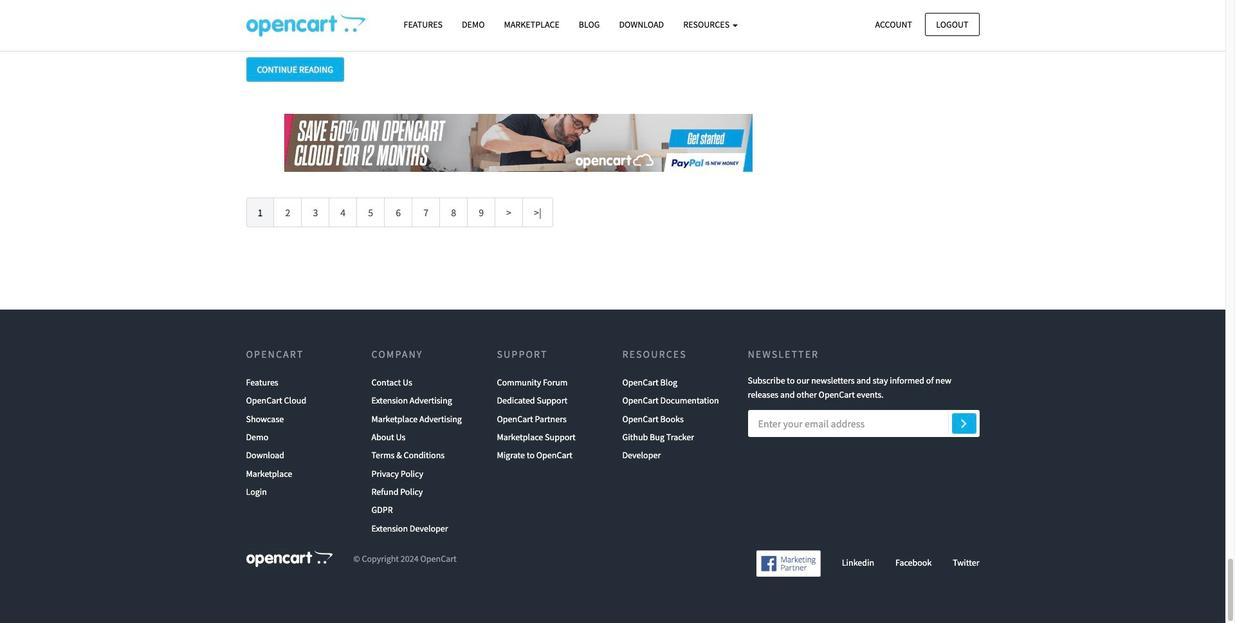 Task type: vqa. For each thing, say whether or not it's contained in the screenshot.
bottommost privacy
no



Task type: describe. For each thing, give the bounding box(es) containing it.
angle right image
[[962, 415, 967, 431]]



Task type: locate. For each thing, give the bounding box(es) containing it.
Enter your email address text field
[[748, 410, 980, 437]]

opencart - blog image
[[246, 14, 365, 37]]

opencart image
[[246, 551, 332, 567]]

facebook marketing partner image
[[757, 551, 821, 576]]



